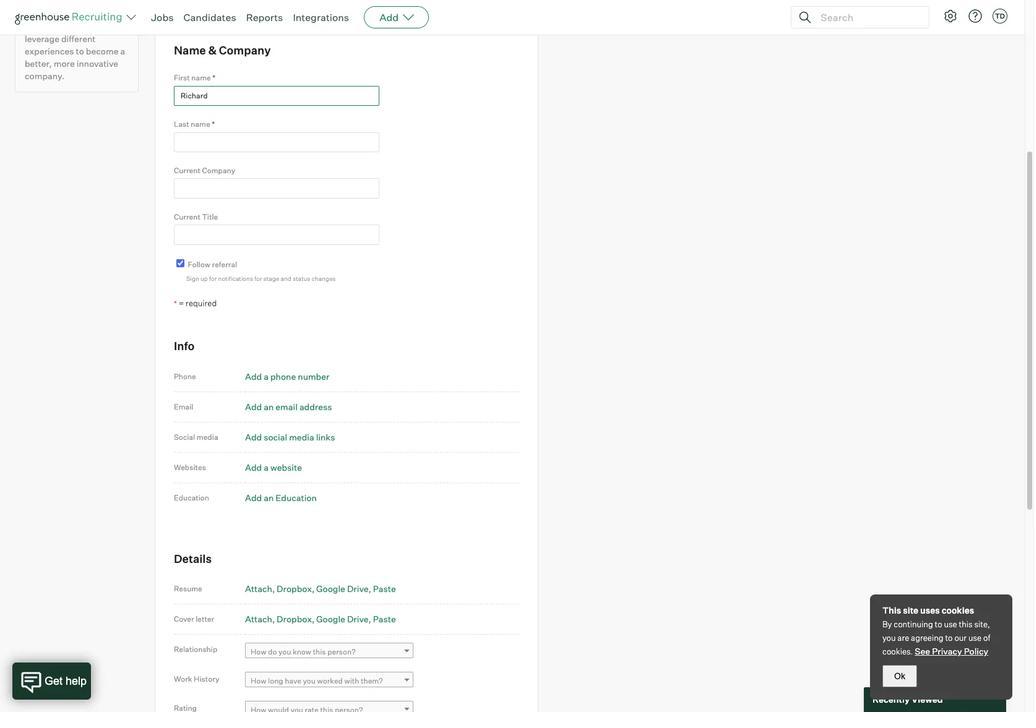 Task type: locate. For each thing, give the bounding box(es) containing it.
to down different
[[76, 46, 84, 56]]

current for current company
[[174, 166, 200, 175]]

0 vertical spatial attach
[[245, 584, 272, 594]]

ok
[[894, 671, 905, 681]]

* down &
[[212, 73, 215, 82]]

2 attach dropbox google drive paste from the top
[[245, 614, 396, 625]]

1 horizontal spatial this
[[959, 619, 973, 629]]

2 paste from the top
[[373, 614, 396, 625]]

1 vertical spatial drive
[[347, 614, 369, 625]]

0 horizontal spatial to
[[76, 46, 84, 56]]

use left of
[[968, 633, 982, 643]]

changes
[[312, 275, 336, 282]]

company.
[[25, 71, 64, 81]]

you right have
[[303, 676, 316, 686]]

a left "phone"
[[264, 371, 269, 382]]

0 vertical spatial name
[[191, 73, 211, 82]]

attach for cover letter
[[245, 614, 272, 625]]

you right do
[[279, 647, 291, 656]]

* left =
[[174, 299, 177, 308]]

google for resume
[[316, 584, 345, 594]]

leverage
[[25, 34, 59, 44]]

dropbox link for resume
[[277, 584, 315, 594]]

how do you know this person?
[[251, 647, 356, 656]]

attach for resume
[[245, 584, 272, 594]]

2 vertical spatial you
[[303, 676, 316, 686]]

add an education link
[[245, 492, 317, 503]]

dropbox link
[[277, 584, 315, 594], [277, 614, 315, 625]]

1 vertical spatial google
[[316, 614, 345, 625]]

this inside by continuing to use this site, you are agreeing to our use of cookies.
[[959, 619, 973, 629]]

you down by
[[882, 633, 896, 643]]

add for add a phone number
[[245, 371, 262, 382]]

google drive link for cover letter
[[316, 614, 371, 625]]

current for current title
[[174, 212, 200, 221]]

title
[[202, 212, 218, 221]]

1 vertical spatial to
[[935, 619, 942, 629]]

1 vertical spatial an
[[264, 492, 274, 503]]

2 vertical spatial *
[[174, 299, 177, 308]]

current left the title at the top of the page
[[174, 212, 200, 221]]

them?
[[361, 676, 383, 686]]

use
[[944, 619, 957, 629], [968, 633, 982, 643]]

social
[[174, 432, 195, 442]]

this for site,
[[959, 619, 973, 629]]

1 horizontal spatial media
[[289, 432, 314, 442]]

paste link for resume
[[373, 584, 396, 594]]

company right &
[[219, 43, 271, 57]]

a for add a website
[[264, 462, 269, 473]]

this up our at the bottom of page
[[959, 619, 973, 629]]

an
[[264, 401, 274, 412], [264, 492, 274, 503]]

see privacy policy link
[[915, 646, 988, 657]]

1 attach dropbox google drive paste from the top
[[245, 584, 396, 594]]

name
[[174, 43, 206, 57]]

0 horizontal spatial education
[[174, 493, 209, 502]]

0 vertical spatial you
[[882, 633, 896, 643]]

0 horizontal spatial this
[[313, 647, 326, 656]]

name right first at top
[[191, 73, 211, 82]]

* right last
[[212, 119, 215, 129]]

drive for cover letter
[[347, 614, 369, 625]]

uses
[[920, 605, 940, 616]]

education down websites
[[174, 493, 209, 502]]

continuing
[[894, 619, 933, 629]]

info
[[174, 339, 195, 353]]

2 google drive link from the top
[[316, 614, 371, 625]]

2 attach from the top
[[245, 614, 272, 625]]

to left our at the bottom of page
[[945, 633, 953, 643]]

innovative
[[77, 58, 118, 69]]

2 vertical spatial to
[[945, 633, 953, 643]]

add for add social media links
[[245, 432, 262, 442]]

*
[[212, 73, 215, 82], [212, 119, 215, 129], [174, 299, 177, 308]]

1 horizontal spatial use
[[968, 633, 982, 643]]

media left links
[[289, 432, 314, 442]]

1 dropbox link from the top
[[277, 584, 315, 594]]

company up the title at the top of the page
[[202, 166, 235, 175]]

paste link for cover letter
[[373, 614, 396, 625]]

current down last
[[174, 166, 200, 175]]

1 vertical spatial paste
[[373, 614, 396, 625]]

integrations link
[[293, 11, 349, 24]]

attach
[[245, 584, 272, 594], [245, 614, 272, 625]]

td
[[995, 12, 1005, 20]]

and
[[281, 275, 291, 282]]

0 vertical spatial use
[[944, 619, 957, 629]]

0 vertical spatial a
[[120, 46, 125, 56]]

a right the become
[[120, 46, 125, 56]]

* for first name *
[[212, 73, 215, 82]]

2 current from the top
[[174, 212, 200, 221]]

how left do
[[251, 647, 266, 656]]

2 dropbox link from the top
[[277, 614, 315, 625]]

drive
[[347, 584, 369, 594], [347, 614, 369, 625]]

1 vertical spatial *
[[212, 119, 215, 129]]

None text field
[[174, 179, 379, 199], [174, 225, 379, 245], [174, 179, 379, 199], [174, 225, 379, 245]]

1 how from the top
[[251, 647, 266, 656]]

0 vertical spatial google
[[316, 584, 345, 594]]

drive for resume
[[347, 584, 369, 594]]

referral
[[212, 260, 237, 269]]

1 vertical spatial this
[[313, 647, 326, 656]]

add for add
[[379, 11, 399, 24]]

1 current from the top
[[174, 166, 200, 175]]

links
[[316, 432, 335, 442]]

0 vertical spatial current
[[174, 166, 200, 175]]

add inside popup button
[[379, 11, 399, 24]]

social
[[264, 432, 287, 442]]

us
[[87, 21, 96, 32]]

1 dropbox from the top
[[277, 584, 312, 594]]

1 vertical spatial dropbox link
[[277, 614, 315, 625]]

up
[[201, 275, 208, 282]]

history
[[194, 674, 219, 684]]

paste link
[[373, 584, 396, 594], [373, 614, 396, 625]]

number
[[298, 371, 329, 382]]

website
[[270, 462, 302, 473]]

first name *
[[174, 73, 215, 82]]

1 vertical spatial paste link
[[373, 614, 396, 625]]

dropbox for resume
[[277, 584, 312, 594]]

1 vertical spatial attach link
[[245, 614, 275, 625]]

how
[[251, 647, 266, 656], [251, 676, 266, 686]]

1 google from the top
[[316, 584, 345, 594]]

websites
[[174, 463, 206, 472]]

1 drive from the top
[[347, 584, 369, 594]]

to
[[76, 46, 84, 56], [935, 619, 942, 629], [945, 633, 953, 643]]

add social media links link
[[245, 432, 335, 442]]

worked
[[317, 676, 343, 686]]

cookies.
[[882, 647, 913, 657]]

1 an from the top
[[264, 401, 274, 412]]

2 google from the top
[[316, 614, 345, 625]]

1 vertical spatial a
[[264, 371, 269, 382]]

Search text field
[[818, 8, 918, 26]]

to down uses
[[935, 619, 942, 629]]

how left the long
[[251, 676, 266, 686]]

more
[[54, 58, 75, 69]]

0 vertical spatial an
[[264, 401, 274, 412]]

this site uses cookies
[[882, 605, 974, 616]]

0 vertical spatial drive
[[347, 584, 369, 594]]

0 vertical spatial to
[[76, 46, 84, 56]]

better,
[[25, 58, 52, 69]]

0 vertical spatial *
[[212, 73, 215, 82]]

0 horizontal spatial for
[[209, 275, 217, 282]]

for
[[209, 275, 217, 282], [254, 275, 262, 282]]

2 vertical spatial a
[[264, 462, 269, 473]]

1 vertical spatial how
[[251, 676, 266, 686]]

this right know on the bottom of the page
[[313, 647, 326, 656]]

to inside diversity helps us leverage different experiences to become a better, more innovative company.
[[76, 46, 84, 56]]

add a phone number link
[[245, 371, 329, 382]]

0 vertical spatial paste
[[373, 584, 396, 594]]

1 attach link from the top
[[245, 584, 275, 594]]

our
[[954, 633, 967, 643]]

0 vertical spatial this
[[959, 619, 973, 629]]

an left email
[[264, 401, 274, 412]]

1 vertical spatial attach dropbox google drive paste
[[245, 614, 396, 625]]

0 horizontal spatial you
[[279, 647, 291, 656]]

an down add a website link
[[264, 492, 274, 503]]

1 vertical spatial attach
[[245, 614, 272, 625]]

are
[[898, 633, 909, 643]]

2 horizontal spatial to
[[945, 633, 953, 643]]

0 vertical spatial attach link
[[245, 584, 275, 594]]

2 attach link from the top
[[245, 614, 275, 625]]

0 vertical spatial dropbox link
[[277, 584, 315, 594]]

this
[[882, 605, 901, 616]]

attach link for resume
[[245, 584, 275, 594]]

None text field
[[174, 86, 379, 106], [174, 132, 379, 152], [174, 86, 379, 106], [174, 132, 379, 152]]

diversity
[[25, 21, 61, 32]]

0 vertical spatial dropbox
[[277, 584, 312, 594]]

become
[[86, 46, 118, 56]]

=
[[179, 298, 184, 308]]

for left stage
[[254, 275, 262, 282]]

1 paste link from the top
[[373, 584, 396, 594]]

0 horizontal spatial use
[[944, 619, 957, 629]]

* = required
[[174, 298, 217, 308]]

0 horizontal spatial media
[[197, 432, 218, 442]]

0 vertical spatial google drive link
[[316, 584, 371, 594]]

you
[[882, 633, 896, 643], [279, 647, 291, 656], [303, 676, 316, 686]]

1 vertical spatial current
[[174, 212, 200, 221]]

follow referral
[[188, 260, 237, 269]]

1 vertical spatial name
[[191, 119, 210, 129]]

0 vertical spatial how
[[251, 647, 266, 656]]

name right last
[[191, 119, 210, 129]]

an for education
[[264, 492, 274, 503]]

add for add a website
[[245, 462, 262, 473]]

1 vertical spatial google drive link
[[316, 614, 371, 625]]

education down "website"
[[276, 492, 317, 503]]

media
[[289, 432, 314, 442], [197, 432, 218, 442]]

2 how from the top
[[251, 676, 266, 686]]

2 an from the top
[[264, 492, 274, 503]]

0 vertical spatial paste link
[[373, 584, 396, 594]]

1 attach from the top
[[245, 584, 272, 594]]

attach dropbox google drive paste
[[245, 584, 396, 594], [245, 614, 396, 625]]

name & company
[[174, 43, 271, 57]]

a left "website"
[[264, 462, 269, 473]]

2 drive from the top
[[347, 614, 369, 625]]

a
[[120, 46, 125, 56], [264, 371, 269, 382], [264, 462, 269, 473]]

1 horizontal spatial you
[[303, 676, 316, 686]]

follow
[[188, 260, 210, 269]]

0 vertical spatial attach dropbox google drive paste
[[245, 584, 396, 594]]

use down cookies
[[944, 619, 957, 629]]

2 horizontal spatial you
[[882, 633, 896, 643]]

google drive link
[[316, 584, 371, 594], [316, 614, 371, 625]]

how do you know this person? link
[[245, 643, 413, 661]]

2 dropbox from the top
[[277, 614, 312, 625]]

of
[[983, 633, 990, 643]]

google
[[316, 584, 345, 594], [316, 614, 345, 625]]

name
[[191, 73, 211, 82], [191, 119, 210, 129]]

media right social
[[197, 432, 218, 442]]

for right up
[[209, 275, 217, 282]]

1 paste from the top
[[373, 584, 396, 594]]

paste for cover letter
[[373, 614, 396, 625]]

phone
[[174, 372, 196, 381]]

paste
[[373, 584, 396, 594], [373, 614, 396, 625]]

diversity helps us leverage different experiences to become a better, more innovative company.
[[25, 21, 125, 81]]

2 paste link from the top
[[373, 614, 396, 625]]

1 vertical spatial dropbox
[[277, 614, 312, 625]]

1 google drive link from the top
[[316, 584, 371, 594]]

name for last
[[191, 119, 210, 129]]

1 horizontal spatial for
[[254, 275, 262, 282]]



Task type: vqa. For each thing, say whether or not it's contained in the screenshot.
Job/Status
no



Task type: describe. For each thing, give the bounding box(es) containing it.
this for person?
[[313, 647, 326, 656]]

last
[[174, 119, 189, 129]]

jobs
[[151, 11, 174, 24]]

address
[[299, 401, 332, 412]]

site
[[903, 605, 918, 616]]

viewed
[[912, 695, 943, 705]]

work
[[174, 674, 192, 684]]

how for how long have you worked with them?
[[251, 676, 266, 686]]

by continuing to use this site, you are agreeing to our use of cookies.
[[882, 619, 990, 657]]

Follow referral checkbox
[[176, 259, 184, 267]]

how long have you worked with them? link
[[245, 672, 413, 690]]

1 vertical spatial company
[[202, 166, 235, 175]]

current company
[[174, 166, 235, 175]]

* inside * = required
[[174, 299, 177, 308]]

google for cover letter
[[316, 614, 345, 625]]

2 for from the left
[[254, 275, 262, 282]]

dropbox for cover letter
[[277, 614, 312, 625]]

integrations
[[293, 11, 349, 24]]

first
[[174, 73, 190, 82]]

cover letter
[[174, 615, 214, 624]]

add an email address link
[[245, 401, 332, 412]]

long
[[268, 676, 283, 686]]

attach link for cover letter
[[245, 614, 275, 625]]

add an email address
[[245, 401, 332, 412]]

greenhouse recruiting image
[[15, 10, 126, 25]]

add social media links
[[245, 432, 335, 442]]

status
[[293, 275, 310, 282]]

resume
[[174, 584, 202, 594]]

see
[[915, 646, 930, 657]]

required
[[186, 298, 217, 308]]

1 vertical spatial use
[[968, 633, 982, 643]]

recently viewed
[[873, 695, 943, 705]]

1 horizontal spatial to
[[935, 619, 942, 629]]

helps
[[63, 21, 85, 32]]

add for add an education
[[245, 492, 262, 503]]

* for last name *
[[212, 119, 215, 129]]

work history
[[174, 674, 219, 684]]

configure image
[[943, 9, 958, 24]]

add button
[[364, 6, 429, 28]]

email
[[174, 402, 193, 411]]

add an education
[[245, 492, 317, 503]]

policy
[[964, 646, 988, 657]]

an for email
[[264, 401, 274, 412]]

sign up for notifications for stage and status changes
[[186, 275, 336, 282]]

details
[[174, 552, 212, 565]]

reports link
[[246, 11, 283, 24]]

cookies
[[942, 605, 974, 616]]

add for add an email address
[[245, 401, 262, 412]]

ok button
[[882, 665, 917, 688]]

see privacy policy
[[915, 646, 988, 657]]

by
[[882, 619, 892, 629]]

how for how do you know this person?
[[251, 647, 266, 656]]

how long have you worked with them?
[[251, 676, 383, 686]]

td button
[[990, 6, 1010, 26]]

1 vertical spatial you
[[279, 647, 291, 656]]

last name *
[[174, 119, 215, 129]]

stage
[[263, 275, 279, 282]]

with
[[344, 676, 359, 686]]

sign
[[186, 275, 199, 282]]

attach dropbox google drive paste for resume
[[245, 584, 396, 594]]

know
[[293, 647, 311, 656]]

add a phone number
[[245, 371, 329, 382]]

different
[[61, 34, 96, 44]]

experiences
[[25, 46, 74, 56]]

&
[[208, 43, 217, 57]]

name for first
[[191, 73, 211, 82]]

relationship
[[174, 645, 217, 654]]

candidates link
[[183, 11, 236, 24]]

attach dropbox google drive paste for cover letter
[[245, 614, 396, 625]]

letter
[[196, 615, 214, 624]]

a for add a phone number
[[264, 371, 269, 382]]

google drive link for resume
[[316, 584, 371, 594]]

dropbox link for cover letter
[[277, 614, 315, 625]]

social media
[[174, 432, 218, 442]]

a inside diversity helps us leverage different experiences to become a better, more innovative company.
[[120, 46, 125, 56]]

recently
[[873, 695, 910, 705]]

agreeing
[[911, 633, 943, 643]]

1 for from the left
[[209, 275, 217, 282]]

notifications
[[218, 275, 253, 282]]

reports
[[246, 11, 283, 24]]

current title
[[174, 212, 218, 221]]

cover
[[174, 615, 194, 624]]

1 horizontal spatial education
[[276, 492, 317, 503]]

do
[[268, 647, 277, 656]]

td button
[[993, 9, 1007, 24]]

candidates
[[183, 11, 236, 24]]

person?
[[327, 647, 356, 656]]

phone
[[270, 371, 296, 382]]

add a website
[[245, 462, 302, 473]]

you inside by continuing to use this site, you are agreeing to our use of cookies.
[[882, 633, 896, 643]]

privacy
[[932, 646, 962, 657]]

paste for resume
[[373, 584, 396, 594]]

0 vertical spatial company
[[219, 43, 271, 57]]

jobs link
[[151, 11, 174, 24]]



